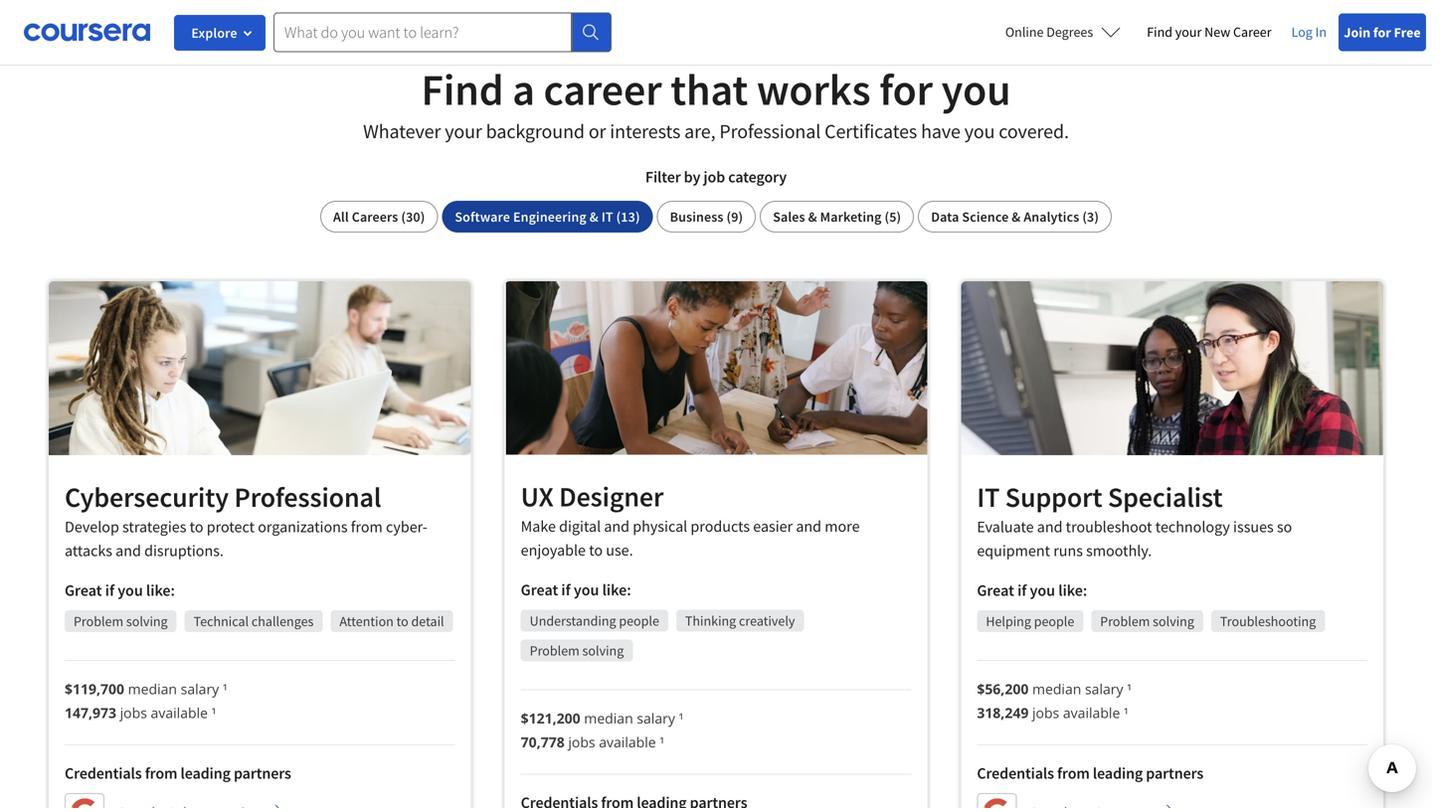 Task type: describe. For each thing, give the bounding box(es) containing it.
ux designer make digital and physical products easier and more enjoyable to use.
[[521, 479, 860, 561]]

challenges
[[252, 613, 314, 631]]

runs
[[1053, 541, 1083, 561]]

and left more
[[796, 517, 822, 537]]

0 horizontal spatial problem solving
[[74, 613, 168, 631]]

log in link
[[1282, 20, 1337, 44]]

sales
[[773, 208, 805, 226]]

science
[[962, 208, 1009, 226]]

business
[[670, 208, 724, 226]]

from for cybersecurity professional
[[145, 764, 177, 784]]

degrees
[[1047, 23, 1093, 41]]

great if you like: for make
[[521, 580, 631, 600]]

strategies
[[122, 517, 186, 537]]

it support specialist evaluate and troubleshoot technology issues so equipment runs smoothly.
[[977, 480, 1292, 561]]

thinking
[[685, 612, 736, 630]]

analytics
[[1024, 208, 1079, 226]]

interests
[[610, 119, 681, 144]]

median for make
[[584, 709, 633, 728]]

physical
[[633, 517, 687, 537]]

$119,700
[[65, 680, 124, 699]]

great if you like: for develop
[[65, 581, 175, 601]]

troubleshooting
[[1220, 613, 1316, 631]]

filter
[[645, 167, 681, 187]]

(9)
[[727, 208, 743, 226]]

it inside software engineering & it (13) "button"
[[602, 208, 613, 226]]

join
[[1344, 23, 1371, 41]]

(30)
[[401, 208, 425, 226]]

to inside cybersecurity professional develop strategies to protect organizations from cyber- attacks and disruptions.
[[190, 517, 203, 537]]

partners for professional
[[234, 764, 291, 784]]

software engineering & it (13)
[[455, 208, 640, 226]]

more
[[825, 517, 860, 537]]

people for designer
[[619, 612, 659, 630]]

$119,700 median salary ¹ 147,973 jobs available ¹
[[65, 680, 227, 723]]

cybersecurity
[[65, 480, 229, 515]]

business (9)
[[670, 208, 743, 226]]

understanding
[[530, 612, 616, 630]]

develop
[[65, 517, 119, 537]]

covered.
[[999, 119, 1069, 144]]

join for free
[[1344, 23, 1421, 41]]

0 horizontal spatial problem
[[74, 613, 123, 631]]

whatever
[[363, 119, 441, 144]]

easier
[[753, 517, 793, 537]]

evaluate
[[977, 517, 1034, 537]]

1 horizontal spatial problem solving
[[530, 642, 624, 660]]

engineering
[[513, 208, 587, 226]]

credentials for specialist
[[977, 764, 1054, 784]]

(3)
[[1082, 208, 1099, 226]]

by
[[684, 167, 700, 187]]

available for develop
[[151, 704, 208, 723]]

job
[[704, 167, 725, 187]]

ux
[[521, 479, 554, 514]]

coursera image
[[24, 16, 150, 48]]

all
[[333, 208, 349, 226]]

that
[[671, 62, 748, 117]]

$121,200
[[521, 709, 580, 728]]

$121,200 median salary ¹ 70,778 jobs available ¹
[[521, 709, 684, 752]]

join for free link
[[1339, 13, 1426, 51]]

All Careers (30) button
[[320, 201, 438, 233]]

salary for make
[[637, 709, 675, 728]]

1 horizontal spatial problem
[[530, 642, 580, 660]]

ux designer image
[[505, 281, 927, 455]]

1 horizontal spatial for
[[1373, 23, 1391, 41]]

median for develop
[[128, 680, 177, 699]]

2 horizontal spatial problem
[[1100, 613, 1150, 631]]

free
[[1394, 23, 1421, 41]]

1 horizontal spatial solving
[[582, 642, 624, 660]]

specialist
[[1108, 480, 1223, 515]]

available for make
[[599, 733, 656, 752]]

from for it support specialist
[[1057, 764, 1090, 784]]

helping people
[[986, 613, 1074, 631]]

if for make
[[561, 580, 571, 600]]

like: for make
[[602, 580, 631, 600]]

explore button
[[174, 15, 266, 51]]

(5)
[[885, 208, 901, 226]]

cybersecurity professional develop strategies to protect organizations from cyber- attacks and disruptions.
[[65, 480, 427, 561]]

make
[[521, 517, 556, 537]]

attention
[[340, 613, 394, 631]]

protect
[[207, 517, 255, 537]]

online
[[1005, 23, 1044, 41]]

designer
[[559, 479, 664, 514]]

helping
[[986, 613, 1031, 631]]

careers
[[352, 208, 398, 226]]

so
[[1277, 517, 1292, 537]]

Data Science & Analytics (3) button
[[918, 201, 1112, 233]]

and inside "it support specialist evaluate and troubleshoot technology issues so equipment runs smoothly."
[[1037, 517, 1063, 537]]

leading for specialist
[[1093, 764, 1143, 784]]

it inside "it support specialist evaluate and troubleshoot technology issues so equipment runs smoothly."
[[977, 480, 1000, 515]]

use.
[[606, 541, 633, 561]]

technical
[[194, 613, 249, 631]]

it support specialist image
[[961, 281, 1383, 456]]

equipment
[[977, 541, 1050, 561]]

salary for develop
[[181, 680, 219, 699]]

data science & analytics (3)
[[931, 208, 1099, 226]]

find your new career
[[1147, 23, 1272, 41]]

great for ux
[[521, 580, 558, 600]]

if for develop
[[105, 581, 114, 601]]

great for it
[[977, 581, 1014, 601]]

salary for specialist
[[1085, 680, 1123, 699]]

1 horizontal spatial your
[[1175, 23, 1202, 41]]

certificates
[[825, 119, 917, 144]]



Task type: locate. For each thing, give the bounding box(es) containing it.
for up have at the right of the page
[[879, 62, 933, 117]]

available right 70,778
[[599, 733, 656, 752]]

and
[[604, 517, 630, 537], [796, 517, 822, 537], [1037, 517, 1063, 537], [116, 541, 141, 561]]

1 credentials from leading partners from the left
[[65, 764, 291, 784]]

2 horizontal spatial problem solving
[[1100, 613, 1194, 631]]

0 horizontal spatial available
[[151, 704, 208, 723]]

people for support
[[1034, 613, 1074, 631]]

1 vertical spatial it
[[977, 480, 1000, 515]]

people
[[619, 612, 659, 630], [1034, 613, 1074, 631]]

1 & from the left
[[590, 208, 599, 226]]

credentials from leading partners
[[65, 764, 291, 784], [977, 764, 1204, 784]]

70,778
[[521, 733, 565, 752]]

from down $119,700 median salary ¹ 147,973 jobs available ¹
[[145, 764, 177, 784]]

1 horizontal spatial &
[[808, 208, 817, 226]]

and inside cybersecurity professional develop strategies to protect organizations from cyber- attacks and disruptions.
[[116, 541, 141, 561]]

find your new career link
[[1137, 20, 1282, 45]]

1 horizontal spatial salary
[[637, 709, 675, 728]]

from inside cybersecurity professional develop strategies to protect organizations from cyber- attacks and disruptions.
[[351, 517, 383, 537]]

your left new
[[1175, 23, 1202, 41]]

0 vertical spatial it
[[602, 208, 613, 226]]

leading down $119,700 median salary ¹ 147,973 jobs available ¹
[[181, 764, 231, 784]]

& for data science & analytics (3)
[[1012, 208, 1021, 226]]

option group containing all careers (30)
[[320, 201, 1112, 233]]

to left use.
[[589, 541, 603, 561]]

great for cybersecurity
[[65, 581, 102, 601]]

all careers (30)
[[333, 208, 425, 226]]

0 horizontal spatial if
[[105, 581, 114, 601]]

partners for support
[[1146, 764, 1204, 784]]

professional up organizations
[[234, 480, 381, 515]]

0 horizontal spatial leading
[[181, 764, 231, 784]]

2 horizontal spatial great
[[977, 581, 1014, 601]]

credentials
[[65, 764, 142, 784], [977, 764, 1054, 784]]

you up have at the right of the page
[[941, 62, 1011, 117]]

problem solving down smoothly.
[[1100, 613, 1194, 631]]

None search field
[[274, 12, 612, 52]]

1 horizontal spatial great
[[521, 580, 558, 600]]

problem up $119,700
[[74, 613, 123, 631]]

thinking creatively
[[685, 612, 795, 630]]

attention to detail
[[340, 613, 444, 631]]

salary inside $121,200 median salary ¹ 70,778 jobs available ¹
[[637, 709, 675, 728]]

2 partners from the left
[[1146, 764, 1204, 784]]

problem down smoothly.
[[1100, 613, 1150, 631]]

1 leading from the left
[[181, 764, 231, 784]]

for inside find a career that works for you whatever your background or interests are, professional certificates have you covered.
[[879, 62, 933, 117]]

it up evaluate
[[977, 480, 1000, 515]]

& inside "button"
[[590, 208, 599, 226]]

1 partners from the left
[[234, 764, 291, 784]]

1 horizontal spatial jobs
[[568, 733, 595, 752]]

technical challenges
[[194, 613, 314, 631]]

you
[[941, 62, 1011, 117], [964, 119, 995, 144], [574, 580, 599, 600], [118, 581, 143, 601], [1030, 581, 1055, 601]]

credentials for develop
[[65, 764, 142, 784]]

find left a
[[421, 62, 504, 117]]

like: up understanding people
[[602, 580, 631, 600]]

0 horizontal spatial great if you like:
[[65, 581, 175, 601]]

median inside $56,200 median salary ¹ 318,249 jobs available ¹
[[1032, 680, 1081, 699]]

great if you like: for specialist
[[977, 581, 1087, 601]]

leading for develop
[[181, 764, 231, 784]]

your
[[1175, 23, 1202, 41], [445, 119, 482, 144]]

0 vertical spatial professional
[[719, 119, 821, 144]]

median right $56,200 on the bottom right of the page
[[1032, 680, 1081, 699]]

1 horizontal spatial if
[[561, 580, 571, 600]]

1 horizontal spatial to
[[396, 613, 409, 631]]

0 horizontal spatial people
[[619, 612, 659, 630]]

people right understanding
[[619, 612, 659, 630]]

0 vertical spatial for
[[1373, 23, 1391, 41]]

& left (13)
[[590, 208, 599, 226]]

problem solving up $119,700
[[74, 613, 168, 631]]

professional inside find a career that works for you whatever your background or interests are, professional certificates have you covered.
[[719, 119, 821, 144]]

to left detail
[[396, 613, 409, 631]]

option group
[[320, 201, 1112, 233]]

0 horizontal spatial from
[[145, 764, 177, 784]]

1 horizontal spatial median
[[584, 709, 633, 728]]

it
[[602, 208, 613, 226], [977, 480, 1000, 515]]

$56,200 median salary ¹ 318,249 jobs available ¹
[[977, 680, 1132, 723]]

0 horizontal spatial jobs
[[120, 704, 147, 723]]

understanding people
[[530, 612, 659, 630]]

0 horizontal spatial solving
[[126, 613, 168, 631]]

& inside button
[[808, 208, 817, 226]]

0 horizontal spatial professional
[[234, 480, 381, 515]]

jobs inside $121,200 median salary ¹ 70,778 jobs available ¹
[[568, 733, 595, 752]]

credentials down 147,973
[[65, 764, 142, 784]]

¹
[[223, 680, 227, 699], [1127, 680, 1132, 699], [211, 704, 216, 723], [1124, 704, 1129, 723], [679, 709, 684, 728], [660, 733, 665, 752]]

from left cyber- at the left bottom
[[351, 517, 383, 537]]

2 horizontal spatial jobs
[[1032, 704, 1059, 723]]

1 vertical spatial for
[[879, 62, 933, 117]]

professional inside cybersecurity professional develop strategies to protect organizations from cyber- attacks and disruptions.
[[234, 480, 381, 515]]

median inside $121,200 median salary ¹ 70,778 jobs available ¹
[[584, 709, 633, 728]]

jobs
[[120, 704, 147, 723], [1032, 704, 1059, 723], [568, 733, 595, 752]]

you for it support specialist
[[1030, 581, 1055, 601]]

& for software engineering & it (13)
[[590, 208, 599, 226]]

2 horizontal spatial great if you like:
[[977, 581, 1087, 601]]

0 horizontal spatial partners
[[234, 764, 291, 784]]

318,249
[[977, 704, 1029, 723]]

to
[[190, 517, 203, 537], [589, 541, 603, 561], [396, 613, 409, 631]]

problem down understanding
[[530, 642, 580, 660]]

you up understanding people
[[574, 580, 599, 600]]

jobs right 147,973
[[120, 704, 147, 723]]

or
[[589, 119, 606, 144]]

to up disruptions.
[[190, 517, 203, 537]]

find for a
[[421, 62, 504, 117]]

and down strategies
[[116, 541, 141, 561]]

it left (13)
[[602, 208, 613, 226]]

salary inside $119,700 median salary ¹ 147,973 jobs available ¹
[[181, 680, 219, 699]]

troubleshoot
[[1066, 517, 1152, 537]]

2 credentials from leading partners from the left
[[977, 764, 1204, 784]]

2 leading from the left
[[1093, 764, 1143, 784]]

(13)
[[616, 208, 640, 226]]

1 horizontal spatial available
[[599, 733, 656, 752]]

professional
[[719, 119, 821, 144], [234, 480, 381, 515]]

great up helping
[[977, 581, 1014, 601]]

0 horizontal spatial median
[[128, 680, 177, 699]]

1 vertical spatial find
[[421, 62, 504, 117]]

support
[[1005, 480, 1102, 515]]

0 vertical spatial your
[[1175, 23, 1202, 41]]

technology
[[1155, 517, 1230, 537]]

2 horizontal spatial to
[[589, 541, 603, 561]]

available right 318,249
[[1063, 704, 1120, 723]]

0 horizontal spatial &
[[590, 208, 599, 226]]

marketing
[[820, 208, 882, 226]]

jobs right 318,249
[[1032, 704, 1059, 723]]

to inside ux designer make digital and physical products easier and more enjoyable to use.
[[589, 541, 603, 561]]

credentials from leading partners down $119,700 median salary ¹ 147,973 jobs available ¹
[[65, 764, 291, 784]]

cyber-
[[386, 517, 427, 537]]

problem
[[74, 613, 123, 631], [1100, 613, 1150, 631], [530, 642, 580, 660]]

great down enjoyable
[[521, 580, 558, 600]]

0 vertical spatial to
[[190, 517, 203, 537]]

leading down $56,200 median salary ¹ 318,249 jobs available ¹
[[1093, 764, 1143, 784]]

2 horizontal spatial like:
[[1058, 581, 1087, 601]]

3 & from the left
[[1012, 208, 1021, 226]]

organizations
[[258, 517, 348, 537]]

1 horizontal spatial credentials from leading partners
[[977, 764, 1204, 784]]

jobs for develop
[[120, 704, 147, 723]]

your inside find a career that works for you whatever your background or interests are, professional certificates have you covered.
[[445, 119, 482, 144]]

a
[[512, 62, 535, 117]]

professional up category
[[719, 119, 821, 144]]

1 horizontal spatial find
[[1147, 23, 1173, 41]]

2 horizontal spatial solving
[[1153, 613, 1194, 631]]

0 horizontal spatial credentials from leading partners
[[65, 764, 291, 784]]

0 horizontal spatial salary
[[181, 680, 219, 699]]

1 horizontal spatial leading
[[1093, 764, 1143, 784]]

1 horizontal spatial it
[[977, 480, 1000, 515]]

Software Engineering & IT (13) button
[[442, 201, 653, 233]]

0 vertical spatial find
[[1147, 23, 1173, 41]]

issues
[[1233, 517, 1274, 537]]

find for your
[[1147, 23, 1173, 41]]

sales & marketing (5)
[[773, 208, 901, 226]]

problem solving
[[74, 613, 168, 631], [1100, 613, 1194, 631], [530, 642, 624, 660]]

1 horizontal spatial from
[[351, 517, 383, 537]]

available right 147,973
[[151, 704, 208, 723]]

category
[[728, 167, 787, 187]]

for
[[1373, 23, 1391, 41], [879, 62, 933, 117]]

1 vertical spatial your
[[445, 119, 482, 144]]

software
[[455, 208, 510, 226]]

great if you like: down the attacks
[[65, 581, 175, 601]]

0 horizontal spatial like:
[[146, 581, 175, 601]]

like: down runs at bottom
[[1058, 581, 1087, 601]]

jobs for specialist
[[1032, 704, 1059, 723]]

filter by job category
[[645, 167, 787, 187]]

Business (9) button
[[657, 201, 756, 233]]

0 horizontal spatial it
[[602, 208, 613, 226]]

you down strategies
[[118, 581, 143, 601]]

great if you like: up helping people
[[977, 581, 1087, 601]]

from down $56,200 median salary ¹ 318,249 jobs available ¹
[[1057, 764, 1090, 784]]

if up understanding
[[561, 580, 571, 600]]

0 horizontal spatial for
[[879, 62, 933, 117]]

have
[[921, 119, 961, 144]]

career
[[1233, 23, 1272, 41]]

jobs right 70,778
[[568, 733, 595, 752]]

find left new
[[1147, 23, 1173, 41]]

you for cybersecurity professional
[[118, 581, 143, 601]]

& right science
[[1012, 208, 1021, 226]]

credentials from leading partners down $56,200 median salary ¹ 318,249 jobs available ¹
[[977, 764, 1204, 784]]

1 vertical spatial to
[[589, 541, 603, 561]]

0 horizontal spatial great
[[65, 581, 102, 601]]

credentials down 318,249
[[977, 764, 1054, 784]]

your right whatever
[[445, 119, 482, 144]]

if for specialist
[[1018, 581, 1027, 601]]

solving left troubleshooting
[[1153, 613, 1194, 631]]

credentials from leading partners for specialist
[[977, 764, 1204, 784]]

problem solving down understanding
[[530, 642, 624, 660]]

partners
[[234, 764, 291, 784], [1146, 764, 1204, 784]]

2 horizontal spatial median
[[1032, 680, 1081, 699]]

2 horizontal spatial &
[[1012, 208, 1021, 226]]

1 horizontal spatial great if you like:
[[521, 580, 631, 600]]

credentials from leading partners for develop
[[65, 764, 291, 784]]

great down the attacks
[[65, 581, 102, 601]]

median
[[128, 680, 177, 699], [1032, 680, 1081, 699], [584, 709, 633, 728]]

leading
[[181, 764, 231, 784], [1093, 764, 1143, 784]]

great
[[521, 580, 558, 600], [65, 581, 102, 601], [977, 581, 1014, 601]]

available inside $121,200 median salary ¹ 70,778 jobs available ¹
[[599, 733, 656, 752]]

2 horizontal spatial from
[[1057, 764, 1090, 784]]

attacks
[[65, 541, 112, 561]]

2 horizontal spatial available
[[1063, 704, 1120, 723]]

people right helping
[[1034, 613, 1074, 631]]

career
[[544, 62, 662, 117]]

new
[[1205, 23, 1231, 41]]

and down support
[[1037, 517, 1063, 537]]

you right have at the right of the page
[[964, 119, 995, 144]]

and up use.
[[604, 517, 630, 537]]

for right join
[[1373, 23, 1391, 41]]

like: for specialist
[[1058, 581, 1087, 601]]

online degrees
[[1005, 23, 1093, 41]]

smoothly.
[[1086, 541, 1152, 561]]

like: down disruptions.
[[146, 581, 175, 601]]

enjoyable
[[521, 541, 586, 561]]

jobs for make
[[568, 733, 595, 752]]

find a career that works for you whatever your background or interests are, professional certificates have you covered.
[[363, 62, 1069, 144]]

0 horizontal spatial your
[[445, 119, 482, 144]]

disruptions.
[[144, 541, 224, 561]]

are,
[[684, 119, 716, 144]]

available inside $56,200 median salary ¹ 318,249 jobs available ¹
[[1063, 704, 1120, 723]]

available inside $119,700 median salary ¹ 147,973 jobs available ¹
[[151, 704, 208, 723]]

data
[[931, 208, 959, 226]]

find inside find a career that works for you whatever your background or interests are, professional certificates have you covered.
[[421, 62, 504, 117]]

explore
[[191, 24, 237, 42]]

salary
[[181, 680, 219, 699], [1085, 680, 1123, 699], [637, 709, 675, 728]]

great if you like: up understanding
[[521, 580, 631, 600]]

like: for develop
[[146, 581, 175, 601]]

0 horizontal spatial find
[[421, 62, 504, 117]]

log
[[1292, 23, 1313, 41]]

log in
[[1292, 23, 1327, 41]]

2 vertical spatial to
[[396, 613, 409, 631]]

median inside $119,700 median salary ¹ 147,973 jobs available ¹
[[128, 680, 177, 699]]

2 horizontal spatial salary
[[1085, 680, 1123, 699]]

2 horizontal spatial if
[[1018, 581, 1027, 601]]

1 horizontal spatial people
[[1034, 613, 1074, 631]]

you up helping people
[[1030, 581, 1055, 601]]

if down the attacks
[[105, 581, 114, 601]]

1 horizontal spatial like:
[[602, 580, 631, 600]]

& inside button
[[1012, 208, 1021, 226]]

available for specialist
[[1063, 704, 1120, 723]]

median right $121,200 in the left bottom of the page
[[584, 709, 633, 728]]

0 horizontal spatial to
[[190, 517, 203, 537]]

online degrees button
[[989, 10, 1137, 54]]

cybersecurity analyst image
[[49, 281, 471, 456]]

if up helping people
[[1018, 581, 1027, 601]]

What do you want to learn? text field
[[274, 12, 572, 52]]

1 horizontal spatial credentials
[[977, 764, 1054, 784]]

median for specialist
[[1032, 680, 1081, 699]]

Sales & Marketing (5) button
[[760, 201, 914, 233]]

jobs inside $119,700 median salary ¹ 147,973 jobs available ¹
[[120, 704, 147, 723]]

2 credentials from the left
[[977, 764, 1054, 784]]

1 horizontal spatial professional
[[719, 119, 821, 144]]

1 vertical spatial professional
[[234, 480, 381, 515]]

solving down understanding people
[[582, 642, 624, 660]]

1 horizontal spatial partners
[[1146, 764, 1204, 784]]

detail
[[411, 613, 444, 631]]

salary inside $56,200 median salary ¹ 318,249 jobs available ¹
[[1085, 680, 1123, 699]]

works
[[757, 62, 871, 117]]

0 horizontal spatial credentials
[[65, 764, 142, 784]]

2 & from the left
[[808, 208, 817, 226]]

jobs inside $56,200 median salary ¹ 318,249 jobs available ¹
[[1032, 704, 1059, 723]]

solving left "technical" at the left bottom of page
[[126, 613, 168, 631]]

available
[[151, 704, 208, 723], [1063, 704, 1120, 723], [599, 733, 656, 752]]

digital
[[559, 517, 601, 537]]

background
[[486, 119, 585, 144]]

median right $119,700
[[128, 680, 177, 699]]

1 credentials from the left
[[65, 764, 142, 784]]

& right sales
[[808, 208, 817, 226]]

147,973
[[65, 704, 116, 723]]

$56,200
[[977, 680, 1029, 699]]

you for ux designer
[[574, 580, 599, 600]]



Task type: vqa. For each thing, say whether or not it's contained in the screenshot.
$56,200
yes



